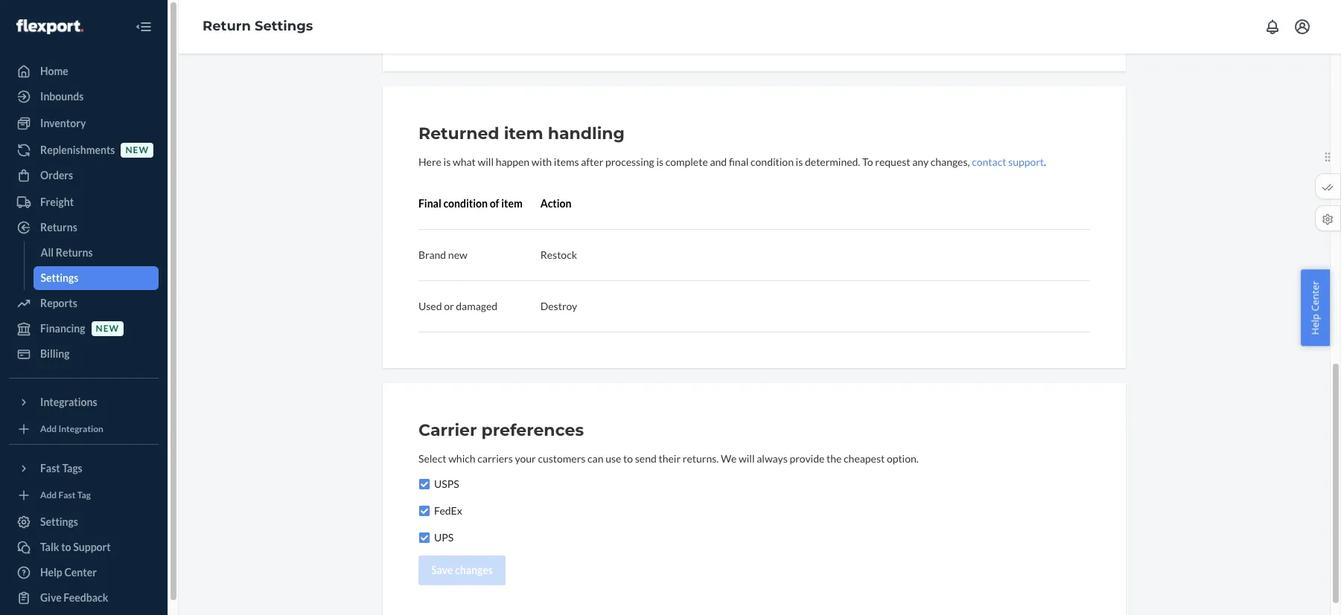 Task type: describe. For each thing, give the bounding box(es) containing it.
open notifications image
[[1264, 18, 1282, 36]]

add integration
[[40, 424, 103, 435]]

financing
[[40, 322, 85, 335]]

contact
[[972, 156, 1006, 168]]

2 is from the left
[[656, 156, 664, 168]]

give feedback button
[[9, 587, 159, 611]]

1 vertical spatial will
[[739, 453, 755, 465]]

give feedback
[[40, 592, 108, 605]]

all returns
[[41, 246, 93, 259]]

return settings link
[[203, 18, 313, 34]]

the
[[827, 453, 842, 465]]

fast tags button
[[9, 457, 159, 481]]

1 vertical spatial settings link
[[9, 511, 159, 535]]

fast tags
[[40, 462, 82, 475]]

flexport logo image
[[16, 19, 83, 34]]

1 is from the left
[[444, 156, 451, 168]]

add integration link
[[9, 421, 159, 439]]

use
[[606, 453, 621, 465]]

here is what will happen with items after processing is complete and final condition is determined. to request any changes, contact support .
[[419, 156, 1046, 168]]

return settings
[[203, 18, 313, 34]]

1 check square image from the top
[[419, 479, 430, 491]]

restock
[[540, 249, 577, 261]]

we
[[721, 453, 737, 465]]

integration
[[58, 424, 103, 435]]

1 vertical spatial settings
[[41, 272, 79, 284]]

add fast tag link
[[9, 487, 159, 505]]

1 vertical spatial fast
[[58, 490, 76, 501]]

help inside help center button
[[1309, 314, 1322, 335]]

provide
[[790, 453, 825, 465]]

carrier
[[419, 421, 477, 441]]

2 check square image from the top
[[419, 532, 430, 544]]

new for financing
[[96, 323, 119, 335]]

help inside help center link
[[40, 567, 62, 579]]

1 horizontal spatial to
[[623, 453, 633, 465]]

freight
[[40, 196, 74, 209]]

support
[[1008, 156, 1044, 168]]

center inside button
[[1309, 281, 1322, 311]]

after
[[581, 156, 603, 168]]

add fast tag
[[40, 490, 91, 501]]

inventory link
[[9, 112, 159, 136]]

help center link
[[9, 561, 159, 585]]

inventory
[[40, 117, 86, 130]]

used or damaged
[[419, 300, 498, 313]]

with
[[532, 156, 552, 168]]

give
[[40, 592, 62, 605]]

returns link
[[9, 216, 159, 240]]

send
[[635, 453, 657, 465]]

orders
[[40, 169, 73, 182]]

all
[[41, 246, 54, 259]]

which
[[448, 453, 476, 465]]

talk to support
[[40, 541, 111, 554]]

final
[[419, 197, 441, 210]]

can
[[588, 453, 604, 465]]

add for add fast tag
[[40, 490, 57, 501]]

new for replenishments
[[125, 145, 149, 156]]

brand
[[419, 249, 446, 261]]

always
[[757, 453, 788, 465]]

inbounds
[[40, 90, 84, 103]]

support
[[73, 541, 111, 554]]

replenishments
[[40, 144, 115, 156]]

0 vertical spatial settings
[[255, 18, 313, 34]]

0 vertical spatial item
[[504, 124, 543, 144]]

changes,
[[931, 156, 970, 168]]

and
[[710, 156, 727, 168]]

open account menu image
[[1293, 18, 1311, 36]]

carriers
[[478, 453, 513, 465]]

0 horizontal spatial center
[[64, 567, 97, 579]]

save changes button
[[419, 556, 505, 586]]

integrations
[[40, 396, 97, 409]]

help center inside button
[[1309, 281, 1322, 335]]

select which carriers your customers can use to send their returns. we will always provide the cheapest option.
[[419, 453, 919, 465]]

select
[[419, 453, 446, 465]]

1 vertical spatial returns
[[56, 246, 93, 259]]

save
[[431, 564, 453, 577]]

happen
[[496, 156, 530, 168]]

integrations button
[[9, 391, 159, 415]]

complete
[[666, 156, 708, 168]]



Task type: locate. For each thing, give the bounding box(es) containing it.
add left integration
[[40, 424, 57, 435]]

talk
[[40, 541, 59, 554]]

0 vertical spatial add
[[40, 424, 57, 435]]

handling
[[548, 124, 625, 144]]

is
[[444, 156, 451, 168], [656, 156, 664, 168], [796, 156, 803, 168]]

talk to support button
[[9, 536, 159, 560]]

returned
[[419, 124, 499, 144]]

fast left tag
[[58, 490, 76, 501]]

settings up reports
[[41, 272, 79, 284]]

2 add from the top
[[40, 490, 57, 501]]

their
[[659, 453, 681, 465]]

cheapest
[[844, 453, 885, 465]]

1 vertical spatial help
[[40, 567, 62, 579]]

destroy
[[540, 300, 577, 313]]

inbounds link
[[9, 85, 159, 109]]

settings up the talk on the left
[[40, 516, 78, 529]]

item up happen
[[504, 124, 543, 144]]

settings right return
[[255, 18, 313, 34]]

0 vertical spatial check square image
[[419, 479, 430, 491]]

tags
[[62, 462, 82, 475]]

used
[[419, 300, 442, 313]]

0 horizontal spatial to
[[61, 541, 71, 554]]

changes
[[455, 564, 493, 577]]

action
[[540, 197, 571, 210]]

new down reports link
[[96, 323, 119, 335]]

0 horizontal spatial is
[[444, 156, 451, 168]]

condition left "of"
[[443, 197, 488, 210]]

condition right final
[[751, 156, 794, 168]]

returns.
[[683, 453, 719, 465]]

0 vertical spatial help center
[[1309, 281, 1322, 335]]

1 horizontal spatial new
[[125, 145, 149, 156]]

check square image down check square image
[[419, 532, 430, 544]]

1 vertical spatial new
[[448, 249, 467, 261]]

1 horizontal spatial center
[[1309, 281, 1322, 311]]

any
[[912, 156, 929, 168]]

0 horizontal spatial will
[[478, 156, 494, 168]]

check square image up check square image
[[419, 479, 430, 491]]

to right 'use'
[[623, 453, 633, 465]]

damaged
[[456, 300, 498, 313]]

settings link up 'talk to support' button
[[9, 511, 159, 535]]

0 vertical spatial fast
[[40, 462, 60, 475]]

reports link
[[9, 292, 159, 316]]

reports
[[40, 297, 77, 310]]

help
[[1309, 314, 1322, 335], [40, 567, 62, 579]]

freight link
[[9, 191, 159, 214]]

is left the complete
[[656, 156, 664, 168]]

will right the what
[[478, 156, 494, 168]]

3 is from the left
[[796, 156, 803, 168]]

close navigation image
[[135, 18, 153, 36]]

request
[[875, 156, 910, 168]]

check square image
[[419, 506, 430, 518]]

new
[[125, 145, 149, 156], [448, 249, 467, 261], [96, 323, 119, 335]]

contact support link
[[972, 156, 1044, 168]]

check square image
[[419, 479, 430, 491], [419, 532, 430, 544]]

settings link down all returns link
[[33, 267, 159, 290]]

0 vertical spatial to
[[623, 453, 633, 465]]

0 horizontal spatial condition
[[443, 197, 488, 210]]

to right the talk on the left
[[61, 541, 71, 554]]

2 vertical spatial new
[[96, 323, 119, 335]]

to
[[862, 156, 873, 168]]

brand new
[[419, 249, 467, 261]]

returns down freight
[[40, 221, 77, 234]]

0 vertical spatial will
[[478, 156, 494, 168]]

1 vertical spatial center
[[64, 567, 97, 579]]

1 horizontal spatial is
[[656, 156, 664, 168]]

1 vertical spatial add
[[40, 490, 57, 501]]

returns down returns link
[[56, 246, 93, 259]]

.
[[1044, 156, 1046, 168]]

0 vertical spatial settings link
[[33, 267, 159, 290]]

save changes
[[431, 564, 493, 577]]

to inside button
[[61, 541, 71, 554]]

processing
[[605, 156, 654, 168]]

items
[[554, 156, 579, 168]]

1 horizontal spatial condition
[[751, 156, 794, 168]]

home link
[[9, 60, 159, 83]]

home
[[40, 65, 68, 77]]

here
[[419, 156, 442, 168]]

carrier preferences
[[419, 421, 584, 441]]

1 vertical spatial check square image
[[419, 532, 430, 544]]

condition
[[751, 156, 794, 168], [443, 197, 488, 210]]

0 vertical spatial center
[[1309, 281, 1322, 311]]

all returns link
[[33, 241, 159, 265]]

fast left tags
[[40, 462, 60, 475]]

is left the what
[[444, 156, 451, 168]]

2 vertical spatial settings
[[40, 516, 78, 529]]

final condition of item
[[419, 197, 523, 210]]

returned item handling
[[419, 124, 625, 144]]

2 horizontal spatial is
[[796, 156, 803, 168]]

1 horizontal spatial help center
[[1309, 281, 1322, 335]]

will right we
[[739, 453, 755, 465]]

feedback
[[64, 592, 108, 605]]

0 horizontal spatial new
[[96, 323, 119, 335]]

your
[[515, 453, 536, 465]]

1 horizontal spatial help
[[1309, 314, 1322, 335]]

item
[[504, 124, 543, 144], [501, 197, 523, 210]]

determined.
[[805, 156, 860, 168]]

help center button
[[1301, 270, 1330, 346]]

1 vertical spatial to
[[61, 541, 71, 554]]

0 vertical spatial returns
[[40, 221, 77, 234]]

new right "brand"
[[448, 249, 467, 261]]

add for add integration
[[40, 424, 57, 435]]

preferences
[[482, 421, 584, 441]]

new up orders link at the left top
[[125, 145, 149, 156]]

1 add from the top
[[40, 424, 57, 435]]

0 horizontal spatial help
[[40, 567, 62, 579]]

fast
[[40, 462, 60, 475], [58, 490, 76, 501]]

will
[[478, 156, 494, 168], [739, 453, 755, 465]]

0 horizontal spatial help center
[[40, 567, 97, 579]]

is left determined.
[[796, 156, 803, 168]]

returns
[[40, 221, 77, 234], [56, 246, 93, 259]]

item right "of"
[[501, 197, 523, 210]]

0 vertical spatial new
[[125, 145, 149, 156]]

1 horizontal spatial will
[[739, 453, 755, 465]]

0 vertical spatial condition
[[751, 156, 794, 168]]

2 horizontal spatial new
[[448, 249, 467, 261]]

customers
[[538, 453, 586, 465]]

billing link
[[9, 343, 159, 366]]

billing
[[40, 348, 70, 360]]

fast inside dropdown button
[[40, 462, 60, 475]]

option.
[[887, 453, 919, 465]]

1 vertical spatial condition
[[443, 197, 488, 210]]

0 vertical spatial help
[[1309, 314, 1322, 335]]

or
[[444, 300, 454, 313]]

of
[[490, 197, 499, 210]]

1 vertical spatial item
[[501, 197, 523, 210]]

to
[[623, 453, 633, 465], [61, 541, 71, 554]]

orders link
[[9, 164, 159, 188]]

tag
[[77, 490, 91, 501]]

what
[[453, 156, 476, 168]]

final
[[729, 156, 749, 168]]

1 vertical spatial help center
[[40, 567, 97, 579]]

return
[[203, 18, 251, 34]]

add down fast tags
[[40, 490, 57, 501]]



